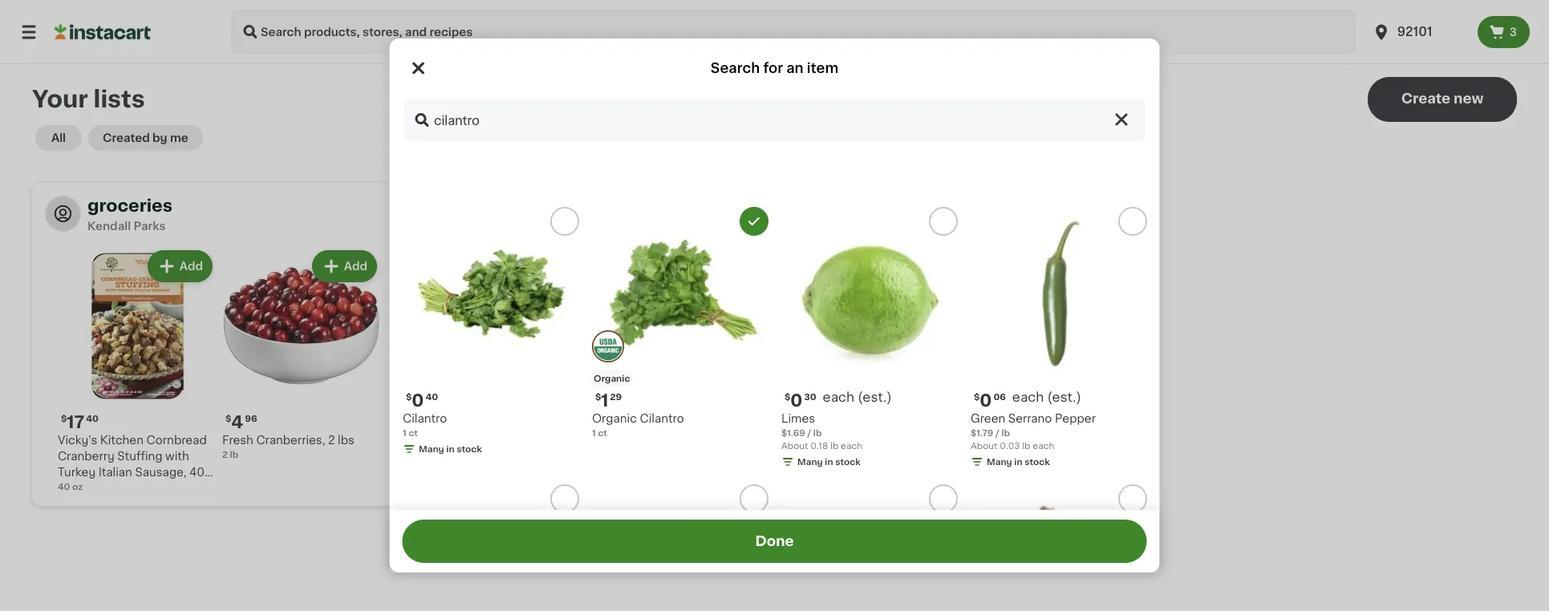 Task type: describe. For each thing, give the bounding box(es) containing it.
96
[[245, 414, 257, 423]]

italian
[[99, 467, 132, 478]]

stock for limes
[[835, 458, 861, 467]]

1 inside organic cilantro 1 ct
[[592, 429, 596, 438]]

product group containing 17
[[58, 247, 216, 494]]

many in stock for green serrano pepper
[[987, 458, 1050, 467]]

many for green serrano pepper
[[987, 458, 1012, 467]]

0 horizontal spatial stock
[[456, 445, 482, 454]]

1 for $
[[601, 392, 608, 409]]

product group containing 1
[[592, 207, 768, 440]]

(est.) for limes
[[858, 391, 892, 404]]

created by me
[[103, 132, 188, 144]]

all button
[[35, 125, 82, 151]]

add button for 17
[[149, 252, 211, 281]]

$ 1 29
[[595, 392, 622, 409]]

me
[[170, 132, 188, 144]]

1 horizontal spatial oz
[[72, 483, 83, 491]]

40 inside $ 0 40
[[425, 393, 438, 402]]

by
[[153, 132, 167, 144]]

each right 30
[[823, 391, 854, 404]]

parks
[[134, 221, 166, 232]]

0.03
[[1000, 442, 1020, 451]]

lb up 0.18
[[813, 429, 822, 438]]

lb right 0.18
[[830, 442, 838, 451]]

0 for green
[[980, 392, 992, 409]]

your
[[32, 88, 88, 111]]

new
[[1454, 92, 1484, 106]]

an
[[787, 61, 804, 75]]

search
[[711, 61, 760, 75]]

dialog containing 0
[[390, 39, 1160, 611]]

organic cilantro 1 ct
[[592, 413, 684, 438]]

each inside limes $1.69 / lb about 0.18 lb each
[[841, 442, 862, 451]]

in for limes
[[825, 458, 833, 467]]

done button
[[402, 520, 1147, 563]]

all
[[51, 132, 66, 144]]

each up serrano
[[1012, 391, 1044, 404]]

cranberries,
[[256, 435, 325, 446]]

lb inside "fresh cranberries, 2 lbs 2 lb"
[[230, 451, 238, 459]]

vicky's kitchen cornbread cranberry stuffing with turkey italian sausage, 40 oz
[[58, 435, 207, 494]]

created by me button
[[88, 125, 203, 151]]

item
[[807, 61, 839, 75]]

06
[[993, 393, 1006, 402]]

item badge image
[[592, 331, 624, 363]]

product group containing 4
[[222, 247, 380, 461]]

cilantro inside organic cilantro 1 ct
[[640, 413, 684, 424]]

each (est.) for /
[[823, 391, 892, 404]]

Search Vallarta Supermarkets... field
[[402, 98, 1147, 143]]

cornbread
[[146, 435, 207, 446]]

in for green
[[1014, 458, 1022, 467]]

30
[[804, 393, 816, 402]]

organic for organic
[[593, 374, 630, 383]]

each (est.) for pepper
[[1012, 391, 1081, 404]]

$ 17 40
[[61, 414, 99, 431]]

29
[[610, 393, 622, 402]]

green
[[971, 413, 1005, 424]]

fresh cranberries, 2 lbs 2 lb
[[222, 435, 355, 459]]

0 vertical spatial 2
[[328, 435, 335, 446]]

/ inside green serrano pepper $1.79 / lb about 0.03 lb each
[[995, 429, 999, 438]]

1 for cilantro
[[402, 429, 406, 438]]

for
[[763, 61, 783, 75]]

create new
[[1402, 92, 1484, 106]]

stuffing
[[117, 451, 163, 462]]

green serrano pepper $1.79 / lb about 0.03 lb each
[[971, 413, 1096, 451]]

limes
[[781, 413, 815, 424]]

$ for $ 0 30
[[784, 393, 790, 402]]

create
[[1402, 92, 1451, 106]]

organic for organic cilantro 1 ct
[[592, 413, 637, 424]]

limes $1.69 / lb about 0.18 lb each
[[781, 413, 862, 451]]

vicky's
[[58, 435, 97, 446]]



Task type: vqa. For each thing, say whether or not it's contained in the screenshot.
40 inside the vicky's kitchen cornbread cranberry stuffing with turkey italian sausage, 40 oz
yes



Task type: locate. For each thing, give the bounding box(es) containing it.
oz
[[72, 483, 83, 491], [58, 483, 71, 494]]

stock
[[456, 445, 482, 454], [835, 458, 861, 467], [1025, 458, 1050, 467]]

3 0 from the left
[[980, 392, 992, 409]]

$1.79
[[971, 429, 993, 438]]

instacart logo image
[[55, 22, 151, 42]]

40 down turkey
[[58, 483, 70, 491]]

0 left 30
[[790, 392, 802, 409]]

ct
[[408, 429, 418, 438], [598, 429, 607, 438]]

2 horizontal spatial 0
[[980, 392, 992, 409]]

1 horizontal spatial many in stock
[[797, 458, 861, 467]]

about
[[781, 442, 808, 451], [971, 442, 997, 451]]

each inside green serrano pepper $1.79 / lb about 0.03 lb each
[[1033, 442, 1054, 451]]

1 add from the left
[[180, 261, 203, 272]]

3
[[1510, 26, 1517, 38]]

1 horizontal spatial 2
[[328, 435, 335, 446]]

1 cilantro from the left
[[402, 413, 447, 424]]

cilantro 1 ct
[[402, 413, 447, 438]]

0 up cilantro 1 ct
[[412, 392, 424, 409]]

$
[[406, 393, 412, 402], [595, 393, 601, 402], [784, 393, 790, 402], [974, 393, 980, 402], [61, 414, 67, 423], [225, 414, 231, 423]]

lb
[[813, 429, 822, 438], [1001, 429, 1010, 438], [830, 442, 838, 451], [1022, 442, 1030, 451], [230, 451, 238, 459]]

$0.06 each (estimated) element
[[971, 390, 1147, 411]]

search for an item
[[711, 61, 839, 75]]

$ inside $ 0 06
[[974, 393, 980, 402]]

$ inside $ 1 29
[[595, 393, 601, 402]]

each (est.)
[[823, 391, 892, 404], [1012, 391, 1081, 404]]

2 add from the left
[[344, 261, 368, 272]]

2 left lbs
[[328, 435, 335, 446]]

1 horizontal spatial each (est.)
[[1012, 391, 1081, 404]]

1 down $ 0 40
[[402, 429, 406, 438]]

40 oz
[[58, 483, 83, 491]]

0 horizontal spatial cilantro
[[402, 413, 447, 424]]

each (est.) inside $0.30 each (estimated) element
[[823, 391, 892, 404]]

(est.) inside $0.30 each (estimated) element
[[858, 391, 892, 404]]

add
[[180, 261, 203, 272], [344, 261, 368, 272]]

organic down $ 1 29
[[592, 413, 637, 424]]

1 horizontal spatial add button
[[314, 252, 376, 281]]

17
[[67, 414, 84, 431]]

$0.30 each (estimated) element
[[781, 390, 958, 411]]

in down 0.03
[[1014, 458, 1022, 467]]

None search field
[[402, 98, 1147, 143]]

in
[[446, 445, 454, 454], [825, 458, 833, 467], [1014, 458, 1022, 467]]

many in stock for limes
[[797, 458, 861, 467]]

$ inside $ 0 40
[[406, 393, 412, 402]]

0 for limes
[[790, 392, 802, 409]]

done
[[755, 535, 794, 548]]

$ left 29
[[595, 393, 601, 402]]

1 horizontal spatial about
[[971, 442, 997, 451]]

0 horizontal spatial in
[[446, 445, 454, 454]]

/ right the $1.79
[[995, 429, 999, 438]]

1 horizontal spatial stock
[[835, 458, 861, 467]]

40
[[425, 393, 438, 402], [86, 414, 99, 423], [189, 467, 205, 478], [58, 483, 70, 491]]

$ up cilantro 1 ct
[[406, 393, 412, 402]]

$ 0 40
[[406, 392, 438, 409]]

1 add button from the left
[[149, 252, 211, 281]]

1 inside cilantro 1 ct
[[402, 429, 406, 438]]

each right 0.18
[[841, 442, 862, 451]]

many in stock down 0.18
[[797, 458, 861, 467]]

$ for $ 0 06
[[974, 393, 980, 402]]

fresh
[[222, 435, 253, 446]]

2
[[328, 435, 335, 446], [222, 451, 228, 459]]

(est.) up pepper
[[1047, 391, 1081, 404]]

2 horizontal spatial many in stock
[[987, 458, 1050, 467]]

0 horizontal spatial about
[[781, 442, 808, 451]]

3 button
[[1478, 16, 1530, 48]]

4
[[231, 414, 243, 431]]

1 about from the left
[[781, 442, 808, 451]]

0 horizontal spatial add button
[[149, 252, 211, 281]]

1 horizontal spatial add
[[344, 261, 368, 272]]

2 cilantro from the left
[[640, 413, 684, 424]]

lb up 0.03
[[1001, 429, 1010, 438]]

1 horizontal spatial /
[[995, 429, 999, 438]]

40 inside vicky's kitchen cornbread cranberry stuffing with turkey italian sausage, 40 oz
[[189, 467, 205, 478]]

kitchen
[[100, 435, 144, 446]]

$ inside $ 0 30
[[784, 393, 790, 402]]

2 / from the left
[[995, 429, 999, 438]]

0 horizontal spatial 1
[[402, 429, 406, 438]]

(est.)
[[858, 391, 892, 404], [1047, 391, 1081, 404]]

created
[[103, 132, 150, 144]]

2 about from the left
[[971, 442, 997, 451]]

pepper
[[1055, 413, 1096, 424]]

add for 17
[[180, 261, 203, 272]]

many in stock down cilantro 1 ct
[[418, 445, 482, 454]]

lbs
[[338, 435, 355, 446]]

create new button
[[1368, 77, 1517, 122]]

$ left '06' in the bottom of the page
[[974, 393, 980, 402]]

turkey
[[58, 467, 96, 478]]

0 horizontal spatial (est.)
[[858, 391, 892, 404]]

$ left 30
[[784, 393, 790, 402]]

0 horizontal spatial oz
[[58, 483, 71, 494]]

add for 4
[[344, 261, 368, 272]]

40 inside $ 17 40
[[86, 414, 99, 423]]

many down cilantro 1 ct
[[418, 445, 444, 454]]

1 horizontal spatial many
[[797, 458, 823, 467]]

40 right sausage,
[[189, 467, 205, 478]]

0 vertical spatial organic
[[593, 374, 630, 383]]

0 horizontal spatial 2
[[222, 451, 228, 459]]

0 left '06' in the bottom of the page
[[980, 392, 992, 409]]

in down cilantro 1 ct
[[446, 445, 454, 454]]

/ inside limes $1.69 / lb about 0.18 lb each
[[807, 429, 811, 438]]

1 left 29
[[601, 392, 608, 409]]

0 horizontal spatial 0
[[412, 392, 424, 409]]

1 vertical spatial 2
[[222, 451, 228, 459]]

about inside limes $1.69 / lb about 0.18 lb each
[[781, 442, 808, 451]]

2 each (est.) from the left
[[1012, 391, 1081, 404]]

ct inside organic cilantro 1 ct
[[598, 429, 607, 438]]

2 horizontal spatial stock
[[1025, 458, 1050, 467]]

each (est.) up serrano
[[1012, 391, 1081, 404]]

2 horizontal spatial many
[[987, 458, 1012, 467]]

1 vertical spatial organic
[[592, 413, 637, 424]]

$ inside $ 17 40
[[61, 414, 67, 423]]

each
[[823, 391, 854, 404], [1012, 391, 1044, 404], [841, 442, 862, 451], [1033, 442, 1054, 451]]

$ up the "vicky's"
[[61, 414, 67, 423]]

$ for $ 4 96
[[225, 414, 231, 423]]

2 (est.) from the left
[[1047, 391, 1081, 404]]

groceries kendall parks
[[87, 197, 173, 232]]

product group
[[402, 207, 579, 459], [592, 207, 768, 440], [781, 207, 958, 472], [971, 207, 1147, 472], [58, 247, 216, 494], [222, 247, 380, 461], [402, 485, 579, 611], [592, 485, 768, 611], [781, 485, 958, 611], [971, 485, 1147, 611]]

each down serrano
[[1033, 442, 1054, 451]]

unselect item image
[[747, 214, 761, 229]]

0 horizontal spatial ct
[[408, 429, 418, 438]]

40 up cilantro 1 ct
[[425, 393, 438, 402]]

many
[[418, 445, 444, 454], [797, 458, 823, 467], [987, 458, 1012, 467]]

1 down $ 1 29
[[592, 429, 596, 438]]

serrano
[[1008, 413, 1052, 424]]

1 each (est.) from the left
[[823, 391, 892, 404]]

/
[[807, 429, 811, 438], [995, 429, 999, 438]]

oz inside vicky's kitchen cornbread cranberry stuffing with turkey italian sausage, 40 oz
[[58, 483, 71, 494]]

0 horizontal spatial each (est.)
[[823, 391, 892, 404]]

2 down fresh
[[222, 451, 228, 459]]

lb right 0.03
[[1022, 442, 1030, 451]]

cilantro
[[402, 413, 447, 424], [640, 413, 684, 424]]

kendall
[[87, 221, 131, 232]]

organic up 29
[[593, 374, 630, 383]]

2 horizontal spatial in
[[1014, 458, 1022, 467]]

$1.69
[[781, 429, 805, 438]]

2 ct from the left
[[598, 429, 607, 438]]

ct down $ 0 40
[[408, 429, 418, 438]]

0 horizontal spatial many in stock
[[418, 445, 482, 454]]

1 horizontal spatial 0
[[790, 392, 802, 409]]

add button
[[149, 252, 211, 281], [314, 252, 376, 281]]

with
[[165, 451, 189, 462]]

about inside green serrano pepper $1.79 / lb about 0.03 lb each
[[971, 442, 997, 451]]

/ right $1.69
[[807, 429, 811, 438]]

(est.) inside '$0.06 each (estimated)' element
[[1047, 391, 1081, 404]]

$ left 96
[[225, 414, 231, 423]]

your lists
[[32, 88, 145, 111]]

1 horizontal spatial (est.)
[[1047, 391, 1081, 404]]

1 horizontal spatial 1
[[592, 429, 596, 438]]

groceries
[[87, 197, 173, 214]]

many down 0.18
[[797, 458, 823, 467]]

about down $1.69
[[781, 442, 808, 451]]

many in stock
[[418, 445, 482, 454], [797, 458, 861, 467], [987, 458, 1050, 467]]

1 horizontal spatial in
[[825, 458, 833, 467]]

1 horizontal spatial ct
[[598, 429, 607, 438]]

organic inside organic cilantro 1 ct
[[592, 413, 637, 424]]

0
[[412, 392, 424, 409], [790, 392, 802, 409], [980, 392, 992, 409]]

each (est.) inside '$0.06 each (estimated)' element
[[1012, 391, 1081, 404]]

cranberry
[[58, 451, 115, 462]]

many down 0.03
[[987, 458, 1012, 467]]

$ for $ 0 40
[[406, 393, 412, 402]]

(est.) up limes $1.69 / lb about 0.18 lb each
[[858, 391, 892, 404]]

2 add button from the left
[[314, 252, 376, 281]]

2 horizontal spatial 1
[[601, 392, 608, 409]]

40 right 17
[[86, 414, 99, 423]]

$ inside $ 4 96
[[225, 414, 231, 423]]

1 ct from the left
[[408, 429, 418, 438]]

$ for $ 1 29
[[595, 393, 601, 402]]

sausage,
[[135, 467, 187, 478]]

0 horizontal spatial many
[[418, 445, 444, 454]]

1 horizontal spatial cilantro
[[640, 413, 684, 424]]

0.18
[[810, 442, 828, 451]]

many in stock down 0.03
[[987, 458, 1050, 467]]

1 / from the left
[[807, 429, 811, 438]]

0 horizontal spatial add
[[180, 261, 203, 272]]

$ 4 96
[[225, 414, 257, 431]]

1 0 from the left
[[412, 392, 424, 409]]

1
[[601, 392, 608, 409], [402, 429, 406, 438], [592, 429, 596, 438]]

lists
[[94, 88, 145, 111]]

many for limes
[[797, 458, 823, 467]]

$ 0 06
[[974, 392, 1006, 409]]

organic
[[593, 374, 630, 383], [592, 413, 637, 424]]

2 0 from the left
[[790, 392, 802, 409]]

in down 0.18
[[825, 458, 833, 467]]

(est.) for green serrano pepper
[[1047, 391, 1081, 404]]

stock for green
[[1025, 458, 1050, 467]]

$ 0 30
[[784, 392, 816, 409]]

each (est.) right 30
[[823, 391, 892, 404]]

0 horizontal spatial /
[[807, 429, 811, 438]]

1 (est.) from the left
[[858, 391, 892, 404]]

lb down fresh
[[230, 451, 238, 459]]

about down the $1.79
[[971, 442, 997, 451]]

dialog
[[390, 39, 1160, 611]]

ct down $ 1 29
[[598, 429, 607, 438]]

add button for 4
[[314, 252, 376, 281]]

ct inside cilantro 1 ct
[[408, 429, 418, 438]]

$ for $ 17 40
[[61, 414, 67, 423]]



